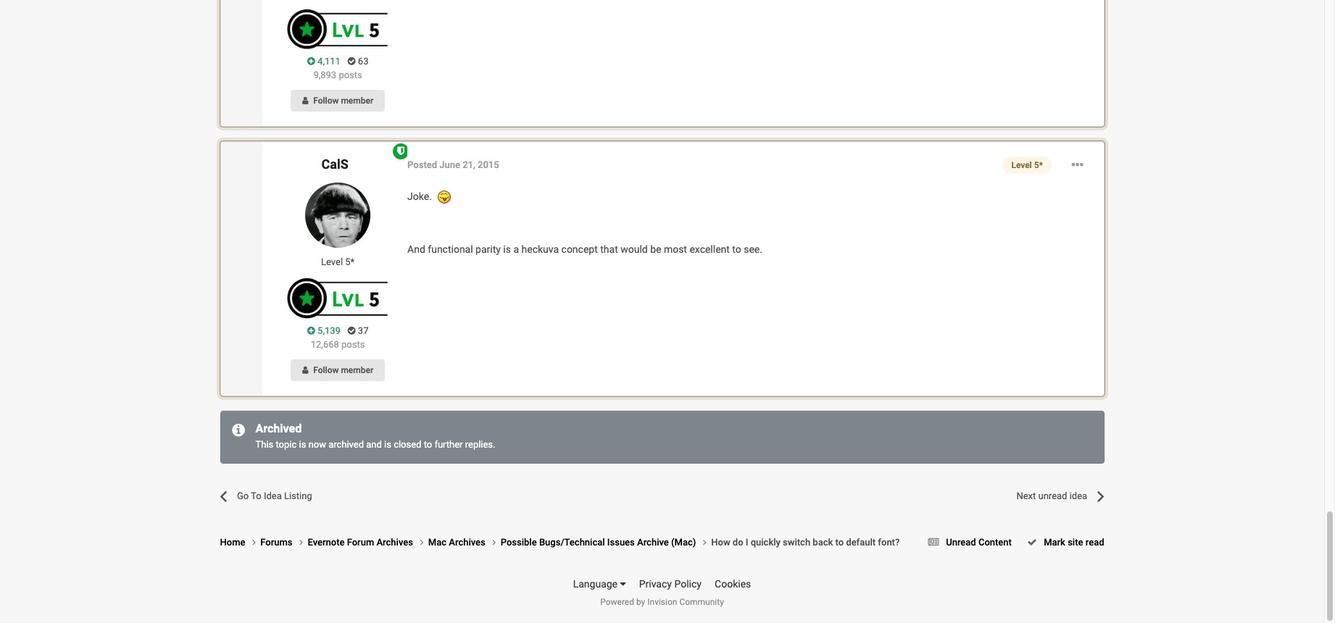 Task type: locate. For each thing, give the bounding box(es) containing it.
9,893 posts
[[313, 70, 362, 81]]

0 horizontal spatial angle right image
[[300, 538, 303, 548]]

follow member link
[[291, 90, 385, 112], [291, 359, 385, 381]]

4,111 link
[[307, 54, 341, 68]]

posts down check circle icon
[[341, 339, 365, 350]]

forums link
[[260, 536, 308, 550]]

angle right image left how
[[703, 538, 707, 548]]

plus circle image
[[307, 56, 315, 66]]

1 horizontal spatial level
[[1012, 160, 1032, 170]]

angle right image inside mac archives link
[[493, 538, 496, 548]]

content
[[979, 537, 1012, 548]]

member
[[341, 96, 373, 106], [341, 365, 373, 375]]

2 horizontal spatial to
[[835, 537, 844, 548]]

user image down plus circle icon
[[302, 366, 309, 374]]

2 horizontal spatial angle right image
[[703, 538, 707, 548]]

0 horizontal spatial archives
[[377, 537, 413, 548]]

user image for 2nd follow member link from the bottom
[[302, 96, 309, 105]]

1 horizontal spatial archives
[[449, 537, 486, 548]]

5*
[[1034, 160, 1043, 170], [345, 257, 355, 267]]

follow member
[[313, 96, 373, 106], [313, 365, 373, 375]]

mark
[[1044, 537, 1066, 548]]

mark site read link
[[1023, 537, 1104, 548]]

possible bugs/technical issues archive (mac) link
[[501, 536, 711, 550]]

level 5*
[[1012, 160, 1043, 170], [321, 257, 355, 267]]

2 angle right image from the left
[[420, 538, 424, 548]]

5* down cals image
[[345, 257, 355, 267]]

0 horizontal spatial angle right image
[[252, 538, 256, 548]]

0 vertical spatial posts
[[339, 70, 362, 81]]

2 follow member from the top
[[313, 365, 373, 375]]

june
[[440, 159, 460, 170]]

follow member down 9,893 posts
[[313, 96, 373, 106]]

back
[[813, 537, 833, 548]]

level down cals image
[[321, 257, 343, 267]]

cals is a moderator image
[[392, 142, 410, 161]]

check circle image
[[348, 56, 356, 66]]

level 5* down cals image
[[321, 257, 355, 267]]

to
[[732, 243, 741, 255], [424, 439, 432, 450], [835, 537, 844, 548]]

1 vertical spatial 5*
[[345, 257, 355, 267]]

follow member for 2nd follow member link from the bottom
[[313, 96, 373, 106]]

angle right image inside 'home' link
[[252, 538, 256, 548]]

9,893
[[313, 70, 336, 81]]

1 vertical spatial user image
[[302, 366, 309, 374]]

1 follow from the top
[[313, 96, 339, 106]]

1 horizontal spatial angle right image
[[493, 538, 496, 548]]

follow down "9,893"
[[313, 96, 339, 106]]

mac archives link
[[428, 536, 501, 550]]

idea
[[1070, 491, 1087, 502]]

posts
[[339, 70, 362, 81], [341, 339, 365, 350]]

angle right image inside evernote forum archives link
[[420, 538, 424, 548]]

possible bugs/technical issues archive (mac)
[[501, 537, 699, 548]]

1 angle right image from the left
[[252, 538, 256, 548]]

angle right image
[[252, 538, 256, 548], [420, 538, 424, 548], [703, 538, 707, 548]]

to left the see. on the right of the page
[[732, 243, 741, 255]]

archives
[[377, 537, 413, 548], [449, 537, 486, 548]]

12,668
[[311, 339, 339, 350]]

concept
[[561, 243, 598, 255]]

0 vertical spatial level
[[1012, 160, 1032, 170]]

follow member link down 9,893 posts
[[291, 90, 385, 112]]

63 link
[[348, 56, 369, 67]]

default
[[846, 537, 876, 548]]

archives right the mac
[[449, 537, 486, 548]]

archives right forum
[[377, 537, 413, 548]]

follow member link down 12,668 posts
[[291, 359, 385, 381]]

powered
[[600, 597, 634, 607]]

0 vertical spatial member
[[341, 96, 373, 106]]

follow member down 12,668 posts
[[313, 365, 373, 375]]

follow for 2nd follow member link
[[313, 365, 339, 375]]

is
[[503, 243, 511, 255], [299, 439, 306, 450], [384, 439, 391, 450]]

by
[[636, 597, 645, 607]]

:p image
[[437, 190, 451, 205]]

is for and
[[503, 243, 511, 255]]

2 follow from the top
[[313, 365, 339, 375]]

user image down plus circle image
[[302, 96, 309, 105]]

angle right image left the mac
[[420, 538, 424, 548]]

unread content
[[946, 537, 1012, 548]]

excellent
[[690, 243, 730, 255]]

more options... image
[[1072, 157, 1083, 174]]

1 vertical spatial follow member
[[313, 365, 373, 375]]

archived
[[256, 422, 302, 435]]

2 vertical spatial to
[[835, 537, 844, 548]]

1 follow member from the top
[[313, 96, 373, 106]]

follow
[[313, 96, 339, 106], [313, 365, 339, 375]]

home link
[[220, 536, 260, 550]]

member down 12,668 posts
[[341, 365, 373, 375]]

angle right image
[[300, 538, 303, 548], [493, 538, 496, 548]]

1 user image from the top
[[302, 96, 309, 105]]

0 horizontal spatial level
[[321, 257, 343, 267]]

0 vertical spatial 5*
[[1034, 160, 1043, 170]]

user image
[[302, 96, 309, 105], [302, 366, 309, 374]]

5,139
[[315, 325, 341, 336]]

angle right image for mac archives
[[493, 538, 496, 548]]

2 member from the top
[[341, 365, 373, 375]]

0 horizontal spatial is
[[299, 439, 306, 450]]

2 user image from the top
[[302, 366, 309, 374]]

5* left more options... image
[[1034, 160, 1043, 170]]

0 vertical spatial user image
[[302, 96, 309, 105]]

1 vertical spatial follow member link
[[291, 359, 385, 381]]

0 vertical spatial follow member
[[313, 96, 373, 106]]

1 angle right image from the left
[[300, 538, 303, 548]]

mac
[[428, 537, 447, 548]]

is for archived
[[299, 439, 306, 450]]

unread
[[1038, 491, 1067, 502]]

see.
[[744, 243, 763, 255]]

1 vertical spatial follow
[[313, 365, 339, 375]]

angle right image inside possible bugs/technical issues archive (mac) link
[[703, 538, 707, 548]]

0 horizontal spatial to
[[424, 439, 432, 450]]

language
[[573, 578, 620, 590]]

site
[[1068, 537, 1083, 548]]

is left now
[[299, 439, 306, 450]]

0 vertical spatial follow member link
[[291, 90, 385, 112]]

1 vertical spatial posts
[[341, 339, 365, 350]]

1 vertical spatial member
[[341, 365, 373, 375]]

cals link
[[321, 156, 348, 172]]

user image for 2nd follow member link
[[302, 366, 309, 374]]

1 horizontal spatial is
[[384, 439, 391, 450]]

0 vertical spatial follow
[[313, 96, 339, 106]]

parity
[[476, 243, 501, 255]]

angle right image right home
[[252, 538, 256, 548]]

angle right image left possible in the left of the page
[[493, 538, 496, 548]]

2 angle right image from the left
[[493, 538, 496, 548]]

3 angle right image from the left
[[703, 538, 707, 548]]

1 member from the top
[[341, 96, 373, 106]]

posted
[[407, 159, 437, 170]]

is right the and
[[384, 439, 391, 450]]

that
[[600, 243, 618, 255]]

check image
[[1027, 538, 1037, 548]]

0 horizontal spatial level 5*
[[321, 257, 355, 267]]

switch
[[783, 537, 811, 548]]

to right closed
[[424, 439, 432, 450]]

archived this topic is now archived and is closed to further replies.
[[256, 422, 495, 450]]

angle right image right forums at the bottom of the page
[[300, 538, 303, 548]]

possible
[[501, 537, 537, 548]]

to right back
[[835, 537, 844, 548]]

0 horizontal spatial 5*
[[345, 257, 355, 267]]

0 vertical spatial to
[[732, 243, 741, 255]]

be
[[650, 243, 661, 255]]

follow down '12,668'
[[313, 365, 339, 375]]

1 vertical spatial to
[[424, 439, 432, 450]]

mark site read
[[1042, 537, 1104, 548]]

angle right image for forums
[[300, 538, 303, 548]]

next unread idea link
[[851, 478, 1104, 514]]

is left the a at the top left of page
[[503, 243, 511, 255]]

level left more options... image
[[1012, 160, 1032, 170]]

angle right image inside forums link
[[300, 538, 303, 548]]

0 vertical spatial level 5*
[[1012, 160, 1043, 170]]

2 archives from the left
[[449, 537, 486, 548]]

1 horizontal spatial angle right image
[[420, 538, 424, 548]]

member down 9,893 posts
[[341, 96, 373, 106]]

posts down check circle image
[[339, 70, 362, 81]]

level 5* left more options... image
[[1012, 160, 1043, 170]]

1 horizontal spatial to
[[732, 243, 741, 255]]

member for 2nd follow member link from the bottom
[[341, 96, 373, 106]]

go
[[237, 491, 249, 502]]

2 horizontal spatial is
[[503, 243, 511, 255]]

now
[[308, 439, 326, 450]]

check circle image
[[348, 326, 356, 335]]

1 archives from the left
[[377, 537, 413, 548]]



Task type: vqa. For each thing, say whether or not it's contained in the screenshot.
Mark site read link
yes



Task type: describe. For each thing, give the bounding box(es) containing it.
issues
[[607, 537, 635, 548]]

go to idea listing link
[[220, 478, 474, 514]]

cals
[[321, 156, 348, 172]]

further
[[435, 439, 463, 450]]

language link
[[573, 578, 626, 590]]

go to idea listing
[[237, 491, 312, 502]]

archive
[[637, 537, 669, 548]]

font?
[[878, 537, 900, 548]]

5,139 link
[[307, 324, 341, 338]]

next unread idea
[[1017, 491, 1087, 502]]

this
[[256, 439, 273, 450]]

listing
[[284, 491, 312, 502]]

powered by invision community
[[600, 597, 724, 607]]

1 horizontal spatial 5*
[[1034, 160, 1043, 170]]

to
[[251, 491, 261, 502]]

member for 2nd follow member link
[[341, 365, 373, 375]]

idea
[[264, 491, 282, 502]]

would
[[621, 243, 648, 255]]

how do i quickly switch back to default font?
[[711, 537, 900, 548]]

powered by invision community link
[[600, 597, 724, 607]]

1 vertical spatial level 5*
[[321, 257, 355, 267]]

forums
[[260, 537, 295, 548]]

closed
[[394, 439, 421, 450]]

37 link
[[348, 325, 369, 336]]

1 vertical spatial level
[[321, 257, 343, 267]]

next
[[1017, 491, 1036, 502]]

evernote
[[308, 537, 345, 548]]

forum
[[347, 537, 374, 548]]

read
[[1086, 537, 1104, 548]]

37
[[356, 325, 369, 336]]

replies.
[[465, 439, 495, 450]]

how
[[711, 537, 730, 548]]

and functional parity is a heckuva concept that would be most excellent to see.
[[407, 243, 763, 255]]

functional
[[428, 243, 473, 255]]

home
[[220, 537, 248, 548]]

follow member for 2nd follow member link
[[313, 365, 373, 375]]

cookies
[[715, 578, 751, 590]]

community
[[680, 597, 724, 607]]

63
[[356, 56, 369, 67]]

and
[[366, 439, 382, 450]]

12,668 posts
[[311, 339, 365, 350]]

4,111
[[315, 56, 341, 67]]

posts for 12,668 posts
[[341, 339, 365, 350]]

to inside archived this topic is now archived and is closed to further replies.
[[424, 439, 432, 450]]

unread content link
[[924, 537, 1012, 548]]

1 horizontal spatial level 5*
[[1012, 160, 1043, 170]]

evernote forum archives link
[[308, 536, 428, 550]]

mac archives
[[428, 537, 488, 548]]

cookies link
[[715, 578, 751, 590]]

2 follow member link from the top
[[291, 359, 385, 381]]

privacy
[[639, 578, 672, 590]]

i
[[746, 537, 748, 548]]

angle right image for evernote forum archives
[[420, 538, 424, 548]]

a
[[514, 243, 519, 255]]

policy
[[674, 578, 702, 590]]

joke.
[[407, 191, 437, 202]]

privacy policy
[[639, 578, 702, 590]]

caret down image
[[620, 579, 626, 589]]

do
[[733, 537, 743, 548]]

privacy policy link
[[639, 578, 702, 590]]

most
[[664, 243, 687, 255]]

invision
[[648, 597, 677, 607]]

follow for 2nd follow member link from the bottom
[[313, 96, 339, 106]]

2015
[[478, 159, 499, 170]]

cals image
[[305, 183, 370, 248]]

quickly
[[751, 537, 781, 548]]

archived
[[328, 439, 364, 450]]

newspaper o image
[[928, 538, 939, 548]]

evernote forum archives
[[308, 537, 415, 548]]

posts for 9,893 posts
[[339, 70, 362, 81]]

angle right image for home
[[252, 538, 256, 548]]

21,
[[463, 159, 475, 170]]

and
[[407, 243, 425, 255]]

heckuva
[[522, 243, 559, 255]]

topic
[[276, 439, 297, 450]]

1 follow member link from the top
[[291, 90, 385, 112]]

(mac)
[[671, 537, 696, 548]]

bugs/technical
[[539, 537, 605, 548]]

angle right image for possible bugs/technical issues archive (mac)
[[703, 538, 707, 548]]

plus circle image
[[307, 326, 315, 335]]

unread
[[946, 537, 976, 548]]



